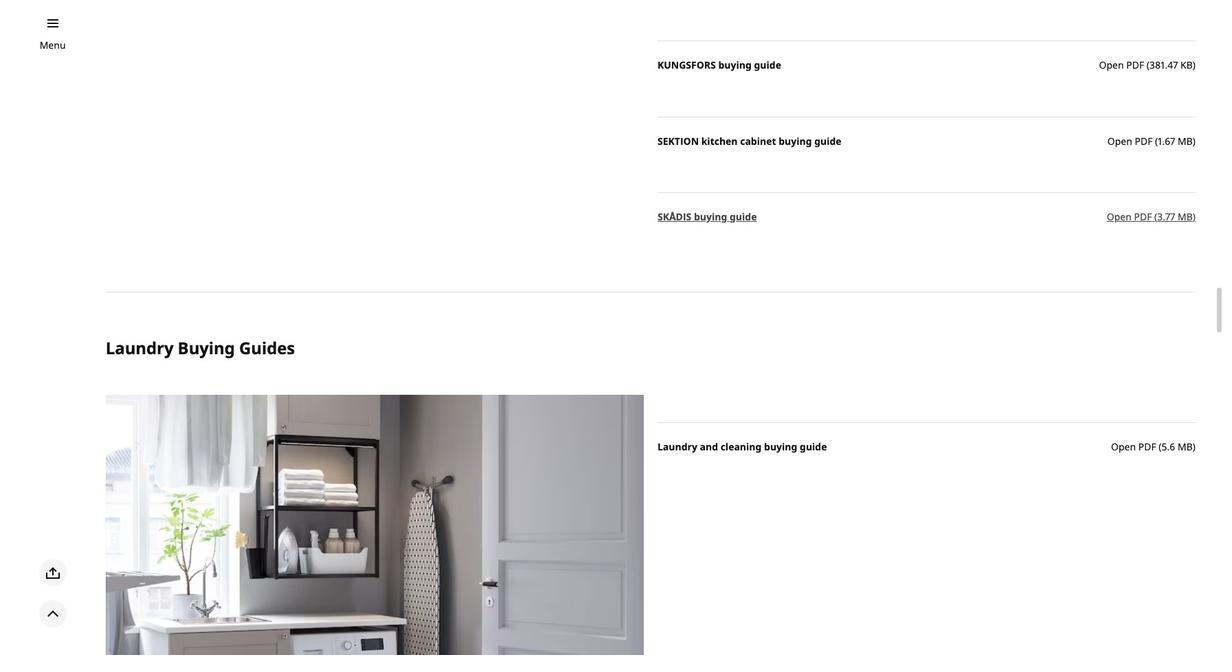 Task type: vqa. For each thing, say whether or not it's contained in the screenshot.
Free delivery for orders over $299 for IKEA Family Members. Shop now through Feb 3
no



Task type: describe. For each thing, give the bounding box(es) containing it.
open pdf ( 381.47 kb )
[[1099, 58, 1196, 71]]

) for 3.77 mb
[[1193, 211, 1196, 224]]

sektion
[[657, 134, 699, 147]]

skådis
[[657, 211, 691, 224]]

buying
[[178, 337, 235, 360]]

kungsfors
[[657, 58, 716, 71]]

laundry and cleaning buying guide
[[657, 441, 827, 454]]

cabinet
[[740, 134, 776, 147]]

) for 1.67 mb
[[1193, 134, 1196, 147]]

skådis buying guide
[[657, 211, 757, 224]]

3.77
[[1157, 211, 1175, 224]]

1.67
[[1158, 134, 1175, 147]]

5.6
[[1162, 441, 1175, 454]]

( for 1.67 mb
[[1155, 134, 1158, 147]]

( for 381.47 kb
[[1147, 58, 1150, 71]]

kitchen
[[701, 134, 738, 147]]

laundry buying guides
[[106, 337, 295, 360]]

mb for 1.67 mb
[[1178, 134, 1193, 147]]

menu
[[40, 38, 66, 52]]

and
[[700, 441, 718, 454]]

pdf for 3.77
[[1134, 211, 1152, 224]]



Task type: locate. For each thing, give the bounding box(es) containing it.
0 vertical spatial laundry
[[106, 337, 173, 360]]

381.47
[[1150, 58, 1178, 71]]

4 ) from the top
[[1193, 441, 1196, 454]]

open pdf ( 5.6 mb )
[[1111, 441, 1196, 454]]

mb
[[1178, 134, 1193, 147], [1178, 211, 1193, 224], [1178, 441, 1193, 454]]

pdf left 3.77
[[1134, 211, 1152, 224]]

pdf left 1.67
[[1135, 134, 1153, 147]]

mb right 1.67
[[1178, 134, 1193, 147]]

) right 5.6
[[1193, 441, 1196, 454]]

open
[[1099, 58, 1124, 71], [1107, 134, 1132, 147], [1107, 211, 1132, 224], [1111, 441, 1136, 454]]

1 horizontal spatial laundry
[[657, 441, 697, 454]]

open pdf ( 3.77 mb )
[[1107, 211, 1196, 224]]

a laundry room with light cabinets and a washing machine. image
[[106, 395, 644, 655]]

2 ) from the top
[[1193, 134, 1196, 147]]

laundry left "and" on the right bottom of page
[[657, 441, 697, 454]]

1 vertical spatial mb
[[1178, 211, 1193, 224]]

( for 3.77 mb
[[1154, 211, 1157, 224]]

)
[[1193, 58, 1196, 71], [1193, 134, 1196, 147], [1193, 211, 1196, 224], [1193, 441, 1196, 454]]

open left 5.6
[[1111, 441, 1136, 454]]

mb for 5.6 mb
[[1178, 441, 1193, 454]]

0 horizontal spatial laundry
[[106, 337, 173, 360]]

pdf for 1.67
[[1135, 134, 1153, 147]]

laundry for laundry and cleaning buying guide
[[657, 441, 697, 454]]

pdf for 381.47
[[1126, 58, 1144, 71]]

) right 1.67
[[1193, 134, 1196, 147]]

kb
[[1180, 58, 1193, 71]]

laundry for laundry buying guides
[[106, 337, 173, 360]]

2 mb from the top
[[1178, 211, 1193, 224]]

1 ) from the top
[[1193, 58, 1196, 71]]

) right 3.77
[[1193, 211, 1196, 224]]

menu button
[[40, 38, 66, 53]]

buying right cleaning
[[764, 441, 797, 454]]

cleaning
[[721, 441, 762, 454]]

open for open pdf ( 381.47 kb )
[[1099, 58, 1124, 71]]

laundry left the buying
[[106, 337, 173, 360]]

open left 1.67
[[1107, 134, 1132, 147]]

pdf left 381.47
[[1126, 58, 1144, 71]]

pdf
[[1126, 58, 1144, 71], [1135, 134, 1153, 147], [1134, 211, 1152, 224], [1138, 441, 1156, 454]]

) for 381.47 kb
[[1193, 58, 1196, 71]]

kungsfors buying guide
[[657, 58, 781, 71]]

guides
[[239, 337, 295, 360]]

(
[[1147, 58, 1150, 71], [1155, 134, 1158, 147], [1154, 211, 1157, 224], [1159, 441, 1162, 454]]

1 mb from the top
[[1178, 134, 1193, 147]]

open pdf ( 1.67 mb )
[[1107, 134, 1196, 147]]

mb right 3.77
[[1178, 211, 1193, 224]]

pdf for 5.6
[[1138, 441, 1156, 454]]

( for 5.6 mb
[[1159, 441, 1162, 454]]

1 vertical spatial laundry
[[657, 441, 697, 454]]

mb right 5.6
[[1178, 441, 1193, 454]]

sektion kitchen cabinet buying guide
[[657, 134, 841, 147]]

buying
[[718, 58, 752, 71], [779, 134, 812, 147], [694, 211, 727, 224], [764, 441, 797, 454]]

guide
[[754, 58, 781, 71], [814, 134, 841, 147], [730, 211, 757, 224], [800, 441, 827, 454]]

open for open pdf ( 1.67 mb )
[[1107, 134, 1132, 147]]

pdf left 5.6
[[1138, 441, 1156, 454]]

3 ) from the top
[[1193, 211, 1196, 224]]

mb for 3.77 mb
[[1178, 211, 1193, 224]]

open left 3.77
[[1107, 211, 1132, 224]]

open for open pdf ( 3.77 mb )
[[1107, 211, 1132, 224]]

laundry
[[106, 337, 173, 360], [657, 441, 697, 454]]

2 vertical spatial mb
[[1178, 441, 1193, 454]]

) right 381.47
[[1193, 58, 1196, 71]]

buying right cabinet
[[779, 134, 812, 147]]

buying right the kungsfors
[[718, 58, 752, 71]]

3 mb from the top
[[1178, 441, 1193, 454]]

) for 5.6 mb
[[1193, 441, 1196, 454]]

buying right skådis
[[694, 211, 727, 224]]

0 vertical spatial mb
[[1178, 134, 1193, 147]]

open left 381.47
[[1099, 58, 1124, 71]]

open for open pdf ( 5.6 mb )
[[1111, 441, 1136, 454]]



